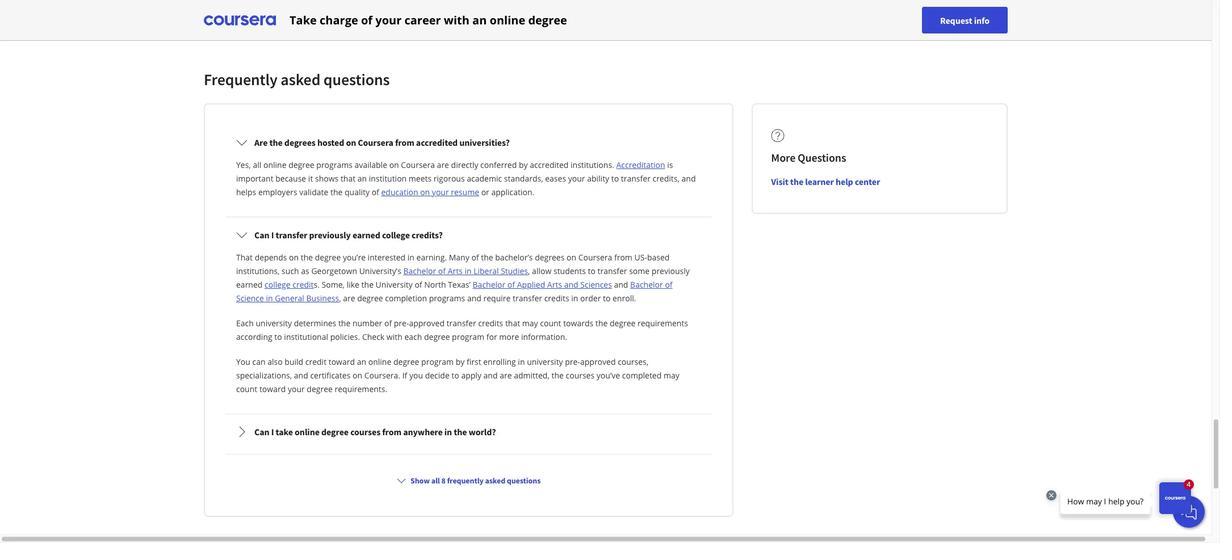 Task type: describe. For each thing, give the bounding box(es) containing it.
on up such
[[289, 252, 299, 263]]

1 horizontal spatial coursera
[[401, 160, 435, 170]]

anywhere
[[403, 426, 443, 438]]

in inside the bachelor of science in general business
[[266, 293, 273, 304]]

university inside you can also build credit toward an online degree program by first enrolling in university pre-approved courses, specializations, and certificates on coursera. if you decide to apply and are admitted, the courses you've completed may count toward your degree requirements.
[[527, 357, 563, 367]]

0 horizontal spatial are
[[343, 293, 355, 304]]

if
[[402, 370, 407, 381]]

can i transfer previously earned college credits? button
[[227, 219, 710, 251]]

collapsed list
[[223, 123, 714, 457]]

the right like
[[361, 279, 374, 290]]

require
[[483, 293, 511, 304]]

number
[[353, 318, 382, 329]]

on up the students at the left of page
[[567, 252, 576, 263]]

by inside you can also build credit toward an online degree program by first enrolling in university pre-approved courses, specializations, and certificates on coursera. if you decide to apply and are admitted, the courses you've completed may count toward your degree requirements.
[[456, 357, 465, 367]]

the up the as
[[301, 252, 313, 263]]

previously inside dropdown button
[[309, 229, 351, 241]]

programs for completion
[[429, 293, 465, 304]]

georgetown
[[311, 266, 357, 276]]

center
[[855, 176, 880, 187]]

take
[[290, 12, 317, 28]]

the right visit
[[790, 176, 803, 187]]

bachelor of science in general business link
[[236, 279, 673, 304]]

university
[[376, 279, 413, 290]]

1 horizontal spatial credits
[[544, 293, 569, 304]]

bachelor for studies
[[403, 266, 436, 276]]

is important because it shows that an institution meets rigorous academic standards, eases your ability to transfer credits, and helps employers validate the quality of
[[236, 160, 696, 198]]

academic
[[467, 173, 502, 184]]

are the degrees hosted on coursera from accredited universities? button
[[227, 127, 710, 158]]

of inside "that depends on the degree you're interested in earning. many of the bachelor's degrees on coursera from us-based institutions, such as georgetown university's"
[[471, 252, 479, 263]]

8
[[441, 476, 446, 486]]

completion
[[385, 293, 427, 304]]

earned inside ', allow students to transfer some previously earned'
[[236, 279, 263, 290]]

eases
[[545, 173, 566, 184]]

college inside dropdown button
[[382, 229, 410, 241]]

are
[[254, 137, 268, 148]]

and inside is important because it shows that an institution meets rigorous academic standards, eases your ability to transfer credits, and helps employers validate the quality of
[[682, 173, 696, 184]]

can
[[252, 357, 265, 367]]

that inside each university determines the number of pre-approved transfer credits that may count towards the degree requirements according to institutional policies. check with each degree program for more information.
[[505, 318, 520, 329]]

interested
[[368, 252, 405, 263]]

frequently
[[447, 476, 484, 486]]

resume
[[451, 187, 479, 198]]

ability
[[587, 173, 609, 184]]

1 horizontal spatial are
[[437, 160, 449, 170]]

1 horizontal spatial bachelor
[[473, 279, 505, 290]]

institutions.
[[571, 160, 614, 170]]

credits?
[[412, 229, 443, 241]]

0 vertical spatial toward
[[329, 357, 355, 367]]

the up policies. on the left bottom of the page
[[338, 318, 350, 329]]

standards,
[[504, 173, 543, 184]]

university inside each university determines the number of pre-approved transfer credits that may count towards the degree requirements according to institutional policies. check with each degree program for more information.
[[256, 318, 292, 329]]

in inside you can also build credit toward an online degree program by first enrolling in university pre-approved courses, specializations, and certificates on coursera. if you decide to apply and are admitted, the courses you've completed may count toward your degree requirements.
[[518, 357, 525, 367]]

credit inside you can also build credit toward an online degree program by first enrolling in university pre-approved courses, specializations, and certificates on coursera. if you decide to apply and are admitted, the courses you've completed may count toward your degree requirements.
[[305, 357, 326, 367]]

accredited inside "dropdown button"
[[416, 137, 458, 148]]

is
[[667, 160, 673, 170]]

chat with us image
[[1180, 503, 1198, 521]]

enroll.
[[613, 293, 636, 304]]

degrees inside "that depends on the degree you're interested in earning. many of the bachelor's degrees on coursera from us-based institutions, such as georgetown university's"
[[535, 252, 565, 263]]

all for yes,
[[253, 160, 261, 170]]

with inside each university determines the number of pre-approved transfer credits that may count towards the degree requirements according to institutional policies. check with each degree program for more information.
[[387, 332, 402, 342]]

studies
[[501, 266, 528, 276]]

coursera inside "dropdown button"
[[358, 137, 393, 148]]

like
[[347, 279, 359, 290]]

s.
[[314, 279, 320, 290]]

all for show
[[431, 476, 440, 486]]

frequently asked questions element
[[195, 69, 1017, 526]]

1 horizontal spatial with
[[444, 12, 469, 28]]

transfer down the applied
[[513, 293, 542, 304]]

in inside dropdown button
[[444, 426, 452, 438]]

validate
[[299, 187, 328, 198]]

the inside dropdown button
[[454, 426, 467, 438]]

more
[[771, 150, 796, 165]]

determines
[[294, 318, 336, 329]]

college credit s. some, like the university of north texas' bachelor of applied arts and sciences and
[[265, 279, 630, 290]]

help
[[836, 176, 853, 187]]

according
[[236, 332, 272, 342]]

bachelor for business
[[630, 279, 663, 290]]

allow
[[532, 266, 551, 276]]

that
[[236, 252, 253, 263]]

education on your resume or application.
[[381, 187, 534, 198]]

an for that
[[358, 173, 367, 184]]

an for with
[[472, 12, 487, 28]]

request info
[[940, 14, 990, 26]]

, are degree completion programs and require transfer credits in order to enroll.
[[339, 293, 636, 304]]

each
[[236, 318, 254, 329]]

texas'
[[448, 279, 471, 290]]

courses inside dropdown button
[[350, 426, 380, 438]]

to inside you can also build credit toward an online degree program by first enrolling in university pre-approved courses, specializations, and certificates on coursera. if you decide to apply and are admitted, the courses you've completed may count toward your degree requirements.
[[452, 370, 459, 381]]

of left north
[[415, 279, 422, 290]]

approved inside each university determines the number of pre-approved transfer credits that may count towards the degree requirements according to institutional policies. check with each degree program for more information.
[[409, 318, 445, 329]]

in inside "that depends on the degree you're interested in earning. many of the bachelor's degrees on coursera from us-based institutions, such as georgetown university's"
[[408, 252, 414, 263]]

general
[[275, 293, 304, 304]]

specializations,
[[236, 370, 292, 381]]

on inside are the degrees hosted on coursera from accredited universities? "dropdown button"
[[346, 137, 356, 148]]

education
[[381, 187, 418, 198]]

that depends on the degree you're interested in earning. many of the bachelor's degrees on coursera from us-based institutions, such as georgetown university's
[[236, 252, 670, 276]]

online inside you can also build credit toward an online degree program by first enrolling in university pre-approved courses, specializations, and certificates on coursera. if you decide to apply and are admitted, the courses you've completed may count toward your degree requirements.
[[368, 357, 391, 367]]

each university determines the number of pre-approved transfer credits that may count towards the degree requirements according to institutional policies. check with each degree program for more information.
[[236, 318, 688, 342]]

and down 'texas''
[[467, 293, 481, 304]]

based
[[647, 252, 670, 263]]

program inside each university determines the number of pre-approved transfer credits that may count towards the degree requirements according to institutional policies. check with each degree program for more information.
[[452, 332, 484, 342]]

an for toward
[[357, 357, 366, 367]]

quality
[[345, 187, 370, 198]]

0 horizontal spatial asked
[[281, 69, 320, 90]]

previously inside ', allow students to transfer some previously earned'
[[652, 266, 690, 276]]

frequently asked questions
[[204, 69, 390, 90]]

take
[[276, 426, 293, 438]]

admitted,
[[514, 370, 549, 381]]

university's
[[359, 266, 401, 276]]

1 vertical spatial accredited
[[530, 160, 569, 170]]

to inside ', allow students to transfer some previously earned'
[[588, 266, 595, 276]]

are inside you can also build credit toward an online degree program by first enrolling in university pre-approved courses, specializations, and certificates on coursera. if you decide to apply and are admitted, the courses you've completed may count toward your degree requirements.
[[500, 370, 512, 381]]

helps
[[236, 187, 256, 198]]

courses inside you can also build credit toward an online degree program by first enrolling in university pre-approved courses, specializations, and certificates on coursera. if you decide to apply and are admitted, the courses you've completed may count toward your degree requirements.
[[566, 370, 595, 381]]

take charge of your career with an online degree
[[290, 12, 567, 28]]

transfer inside is important because it shows that an institution meets rigorous academic standards, eases your ability to transfer credits, and helps employers validate the quality of
[[621, 173, 651, 184]]

the inside "dropdown button"
[[269, 137, 283, 148]]

or
[[481, 187, 489, 198]]

shows
[[315, 173, 339, 184]]

coursera.
[[364, 370, 400, 381]]

applied
[[517, 279, 545, 290]]

bachelor's
[[495, 252, 533, 263]]

your left career
[[375, 12, 402, 28]]

programs for degree
[[316, 160, 353, 170]]

charge
[[320, 12, 358, 28]]

it
[[308, 173, 313, 184]]

yes, all online degree programs available on coursera are directly conferred by accredited institutions. accreditation
[[236, 160, 665, 170]]

you
[[409, 370, 423, 381]]

the up liberal
[[481, 252, 493, 263]]

you're
[[343, 252, 366, 263]]

of right the charge
[[361, 12, 372, 28]]

the inside is important because it shows that an institution meets rigorous academic standards, eases your ability to transfer credits, and helps employers validate the quality of
[[330, 187, 343, 198]]

pre- inside you can also build credit toward an online degree program by first enrolling in university pre-approved courses, specializations, and certificates on coursera. if you decide to apply and are admitted, the courses you've completed may count toward your degree requirements.
[[565, 357, 580, 367]]

liberal
[[474, 266, 499, 276]]

i for take
[[271, 426, 274, 438]]

because
[[275, 173, 306, 184]]

of up college credit s. some, like the university of north texas' bachelor of applied arts and sciences and
[[438, 266, 446, 276]]

more
[[499, 332, 519, 342]]

bachelor of science in general business
[[236, 279, 673, 304]]

decide
[[425, 370, 449, 381]]

credits inside each university determines the number of pre-approved transfer credits that may count towards the degree requirements according to institutional policies. check with each degree program for more information.
[[478, 318, 503, 329]]

depends
[[255, 252, 287, 263]]

yes,
[[236, 160, 251, 170]]

can for can i take online degree courses from anywhere in the world?
[[254, 426, 269, 438]]

institution
[[369, 173, 407, 184]]

of down studies
[[507, 279, 515, 290]]

employers
[[258, 187, 297, 198]]



Task type: vqa. For each thing, say whether or not it's contained in the screenshot.
Check
yes



Task type: locate. For each thing, give the bounding box(es) containing it.
earned inside dropdown button
[[352, 229, 380, 241]]

1 vertical spatial previously
[[652, 266, 690, 276]]

0 horizontal spatial courses
[[350, 426, 380, 438]]

your down build at the bottom left
[[288, 384, 305, 395]]

online inside dropdown button
[[295, 426, 320, 438]]

all inside collapsed list
[[253, 160, 261, 170]]

1 vertical spatial program
[[421, 357, 454, 367]]

courses
[[566, 370, 595, 381], [350, 426, 380, 438]]

of inside the bachelor of science in general business
[[665, 279, 673, 290]]

program inside you can also build credit toward an online degree program by first enrolling in university pre-approved courses, specializations, and certificates on coursera. if you decide to apply and are admitted, the courses you've completed may count toward your degree requirements.
[[421, 357, 454, 367]]

0 vertical spatial programs
[[316, 160, 353, 170]]

coursera up available
[[358, 137, 393, 148]]

can
[[254, 229, 269, 241], [254, 426, 269, 438]]

count down specializations,
[[236, 384, 257, 395]]

coursera inside "that depends on the degree you're interested in earning. many of the bachelor's degrees on coursera from us-based institutions, such as georgetown university's"
[[578, 252, 612, 263]]

can i transfer previously earned college credits?
[[254, 229, 443, 241]]

the right are at top left
[[269, 137, 283, 148]]

degrees
[[284, 137, 316, 148], [535, 252, 565, 263]]

credits
[[544, 293, 569, 304], [478, 318, 503, 329]]

may inside you can also build credit toward an online degree program by first enrolling in university pre-approved courses, specializations, and certificates on coursera. if you decide to apply and are admitted, the courses you've completed may count toward your degree requirements.
[[664, 370, 679, 381]]

0 horizontal spatial may
[[522, 318, 538, 329]]

previously up the you're
[[309, 229, 351, 241]]

0 horizontal spatial toward
[[259, 384, 286, 395]]

programs down college credit s. some, like the university of north texas' bachelor of applied arts and sciences and
[[429, 293, 465, 304]]

1 vertical spatial coursera
[[401, 160, 435, 170]]

1 vertical spatial i
[[271, 426, 274, 438]]

credits,
[[653, 173, 680, 184]]

1 vertical spatial approved
[[580, 357, 616, 367]]

2 vertical spatial an
[[357, 357, 366, 367]]

0 vertical spatial credits
[[544, 293, 569, 304]]

degree inside dropdown button
[[321, 426, 349, 438]]

bachelor of arts in liberal studies link
[[403, 266, 528, 276]]

can for can i transfer previously earned college credits?
[[254, 229, 269, 241]]

may inside each university determines the number of pre-approved transfer credits that may count towards the degree requirements according to institutional policies. check with each degree program for more information.
[[522, 318, 538, 329]]

0 vertical spatial degrees
[[284, 137, 316, 148]]

0 horizontal spatial programs
[[316, 160, 353, 170]]

credit up certificates
[[305, 357, 326, 367]]

1 horizontal spatial that
[[505, 318, 520, 329]]

college up general
[[265, 279, 290, 290]]

1 vertical spatial all
[[431, 476, 440, 486]]

an inside is important because it shows that an institution meets rigorous academic standards, eases your ability to transfer credits, and helps employers validate the quality of
[[358, 173, 367, 184]]

0 vertical spatial asked
[[281, 69, 320, 90]]

visit the learner help center
[[771, 176, 880, 187]]

from inside "that depends on the degree you're interested in earning. many of the bachelor's degrees on coursera from us-based institutions, such as georgetown university's"
[[614, 252, 632, 263]]

0 vertical spatial previously
[[309, 229, 351, 241]]

the right admitted,
[[552, 370, 564, 381]]

to up sciences
[[588, 266, 595, 276]]

1 vertical spatial ,
[[339, 293, 341, 304]]

an
[[472, 12, 487, 28], [358, 173, 367, 184], [357, 357, 366, 367]]

1 vertical spatial may
[[664, 370, 679, 381]]

the inside you can also build credit toward an online degree program by first enrolling in university pre-approved courses, specializations, and certificates on coursera. if you decide to apply and are admitted, the courses you've completed may count toward your degree requirements.
[[552, 370, 564, 381]]

arts down allow
[[547, 279, 562, 290]]

as
[[301, 266, 309, 276]]

earned up science
[[236, 279, 263, 290]]

north
[[424, 279, 446, 290]]

credit
[[293, 279, 314, 290], [305, 357, 326, 367]]

from inside "dropdown button"
[[395, 137, 414, 148]]

1 horizontal spatial programs
[[429, 293, 465, 304]]

the right "towards"
[[595, 318, 608, 329]]

all
[[253, 160, 261, 170], [431, 476, 440, 486]]

from left the us-
[[614, 252, 632, 263]]

transfer inside dropdown button
[[276, 229, 307, 241]]

1 vertical spatial earned
[[236, 279, 263, 290]]

coursera
[[358, 137, 393, 148], [401, 160, 435, 170], [578, 252, 612, 263]]

from for can i take online degree courses from anywhere in the world?
[[382, 426, 401, 438]]

and down build at the bottom left
[[294, 370, 308, 381]]

0 vertical spatial accredited
[[416, 137, 458, 148]]

1 vertical spatial degrees
[[535, 252, 565, 263]]

of up check
[[384, 318, 392, 329]]

toward
[[329, 357, 355, 367], [259, 384, 286, 395]]

2 can from the top
[[254, 426, 269, 438]]

1 vertical spatial an
[[358, 173, 367, 184]]

, for are
[[339, 293, 341, 304]]

rigorous
[[434, 173, 465, 184]]

approved up each
[[409, 318, 445, 329]]

1 vertical spatial count
[[236, 384, 257, 395]]

all inside dropdown button
[[431, 476, 440, 486]]

sciences
[[580, 279, 612, 290]]

of inside is important because it shows that an institution meets rigorous academic standards, eases your ability to transfer credits, and helps employers validate the quality of
[[372, 187, 379, 198]]

arts
[[448, 266, 463, 276], [547, 279, 562, 290]]

and
[[682, 173, 696, 184], [564, 279, 578, 290], [614, 279, 628, 290], [467, 293, 481, 304], [294, 370, 308, 381], [483, 370, 498, 381]]

toward down specializations,
[[259, 384, 286, 395]]

0 vertical spatial credit
[[293, 279, 314, 290]]

, down some,
[[339, 293, 341, 304]]

1 vertical spatial arts
[[547, 279, 562, 290]]

to right ability in the top left of the page
[[611, 173, 619, 184]]

us-
[[634, 252, 647, 263]]

2 vertical spatial coursera
[[578, 252, 612, 263]]

to right order
[[603, 293, 611, 304]]

conferred
[[480, 160, 517, 170]]

1 i from the top
[[271, 229, 274, 241]]

coursera up meets
[[401, 160, 435, 170]]

that up more
[[505, 318, 520, 329]]

1 horizontal spatial may
[[664, 370, 679, 381]]

0 horizontal spatial approved
[[409, 318, 445, 329]]

to left apply
[[452, 370, 459, 381]]

0 vertical spatial that
[[341, 173, 356, 184]]

institutions,
[[236, 266, 280, 276]]

accreditation
[[616, 160, 665, 170]]

may right "completed"
[[664, 370, 679, 381]]

on inside you can also build credit toward an online degree program by first enrolling in university pre-approved courses, specializations, and certificates on coursera. if you decide to apply and are admitted, the courses you've completed may count toward your degree requirements.
[[353, 370, 362, 381]]

coursera image
[[204, 11, 276, 29]]

information.
[[521, 332, 567, 342]]

info
[[974, 14, 990, 26]]

universities?
[[459, 137, 510, 148]]

in left earning.
[[408, 252, 414, 263]]

1 vertical spatial college
[[265, 279, 290, 290]]

and right credits,
[[682, 173, 696, 184]]

1 horizontal spatial earned
[[352, 229, 380, 241]]

accreditation link
[[616, 160, 665, 170]]

show all 8 frequently asked questions
[[410, 476, 541, 486]]

from inside dropdown button
[[382, 426, 401, 438]]

2 horizontal spatial coursera
[[578, 252, 612, 263]]

2 vertical spatial are
[[500, 370, 512, 381]]

to right according
[[274, 332, 282, 342]]

transfer up sciences
[[598, 266, 627, 276]]

build
[[285, 357, 303, 367]]

in left order
[[571, 293, 578, 304]]

1 vertical spatial pre-
[[565, 357, 580, 367]]

0 horizontal spatial earned
[[236, 279, 263, 290]]

on up institution
[[389, 160, 399, 170]]

certificates
[[310, 370, 350, 381]]

questions inside dropdown button
[[507, 476, 541, 486]]

university up admitted,
[[527, 357, 563, 367]]

, allow students to transfer some previously earned
[[236, 266, 690, 290]]

policies.
[[330, 332, 360, 342]]

, for allow
[[528, 266, 530, 276]]

0 horizontal spatial credits
[[478, 318, 503, 329]]

0 vertical spatial can
[[254, 229, 269, 241]]

1 vertical spatial by
[[456, 357, 465, 367]]

of down based
[[665, 279, 673, 290]]

and down the students at the left of page
[[564, 279, 578, 290]]

0 vertical spatial are
[[437, 160, 449, 170]]

count
[[540, 318, 561, 329], [236, 384, 257, 395]]

pre- down information.
[[565, 357, 580, 367]]

count inside you can also build credit toward an online degree program by first enrolling in university pre-approved courses, specializations, and certificates on coursera. if you decide to apply and are admitted, the courses you've completed may count toward your degree requirements.
[[236, 384, 257, 395]]

your down institutions.
[[568, 173, 585, 184]]

1 horizontal spatial ,
[[528, 266, 530, 276]]

show all 8 frequently asked questions button
[[392, 471, 545, 491]]

towards
[[563, 318, 593, 329]]

0 horizontal spatial degrees
[[284, 137, 316, 148]]

an inside you can also build credit toward an online degree program by first enrolling in university pre-approved courses, specializations, and certificates on coursera. if you decide to apply and are admitted, the courses you've completed may count toward your degree requirements.
[[357, 357, 366, 367]]

0 horizontal spatial pre-
[[394, 318, 409, 329]]

by up the "standards," at the top of the page
[[519, 160, 528, 170]]

1 horizontal spatial asked
[[485, 476, 505, 486]]

your inside you can also build credit toward an online degree program by first enrolling in university pre-approved courses, specializations, and certificates on coursera. if you decide to apply and are admitted, the courses you've completed may count toward your degree requirements.
[[288, 384, 305, 395]]

the down shows
[[330, 187, 343, 198]]

to inside each university determines the number of pre-approved transfer credits that may count towards the degree requirements according to institutional policies. check with each degree program for more information.
[[274, 332, 282, 342]]

1 can from the top
[[254, 229, 269, 241]]

credit down the as
[[293, 279, 314, 290]]

degree inside "that depends on the degree you're interested in earning. many of the bachelor's degrees on coursera from us-based institutions, such as georgetown university's"
[[315, 252, 341, 263]]

your down rigorous
[[432, 187, 449, 198]]

programs up shows
[[316, 160, 353, 170]]

asked inside dropdown button
[[485, 476, 505, 486]]

university up according
[[256, 318, 292, 329]]

1 vertical spatial can
[[254, 426, 269, 438]]

can i take online degree courses from anywhere in the world?
[[254, 426, 496, 438]]

1 vertical spatial toward
[[259, 384, 286, 395]]

of
[[361, 12, 372, 28], [372, 187, 379, 198], [471, 252, 479, 263], [438, 266, 446, 276], [415, 279, 422, 290], [507, 279, 515, 290], [665, 279, 673, 290], [384, 318, 392, 329]]

0 horizontal spatial bachelor
[[403, 266, 436, 276]]

pre- inside each university determines the number of pre-approved transfer credits that may count towards the degree requirements according to institutional policies. check with each degree program for more information.
[[394, 318, 409, 329]]

0 vertical spatial pre-
[[394, 318, 409, 329]]

of right "quality"
[[372, 187, 379, 198]]

to inside is important because it shows that an institution meets rigorous academic standards, eases your ability to transfer credits, and helps employers validate the quality of
[[611, 173, 619, 184]]

degrees inside "dropdown button"
[[284, 137, 316, 148]]

application.
[[491, 187, 534, 198]]

check
[[362, 332, 384, 342]]

0 vertical spatial by
[[519, 160, 528, 170]]

on up requirements.
[[353, 370, 362, 381]]

learner
[[805, 176, 834, 187]]

request
[[940, 14, 972, 26]]

arts down many
[[448, 266, 463, 276]]

earned
[[352, 229, 380, 241], [236, 279, 263, 290]]

, left allow
[[528, 266, 530, 276]]

you can also build credit toward an online degree program by first enrolling in university pre-approved courses, specializations, and certificates on coursera. if you decide to apply and are admitted, the courses you've completed may count toward your degree requirements.
[[236, 357, 679, 395]]

from for are the degrees hosted on coursera from accredited universities?
[[395, 137, 414, 148]]

first
[[467, 357, 481, 367]]

bachelor inside the bachelor of science in general business
[[630, 279, 663, 290]]

toward up certificates
[[329, 357, 355, 367]]

i for transfer
[[271, 229, 274, 241]]

all left 8 at the bottom of the page
[[431, 476, 440, 486]]

1 horizontal spatial accredited
[[530, 160, 569, 170]]

accredited
[[416, 137, 458, 148], [530, 160, 569, 170]]

courses down requirements.
[[350, 426, 380, 438]]

to
[[611, 173, 619, 184], [588, 266, 595, 276], [603, 293, 611, 304], [274, 332, 282, 342], [452, 370, 459, 381]]

also
[[268, 357, 283, 367]]

0 vertical spatial approved
[[409, 318, 445, 329]]

0 vertical spatial college
[[382, 229, 410, 241]]

are up rigorous
[[437, 160, 449, 170]]

accredited up eases
[[530, 160, 569, 170]]

0 horizontal spatial arts
[[448, 266, 463, 276]]

0 vertical spatial from
[[395, 137, 414, 148]]

pre- up each
[[394, 318, 409, 329]]

each
[[404, 332, 422, 342]]

with right career
[[444, 12, 469, 28]]

of inside each university determines the number of pre-approved transfer credits that may count towards the degree requirements according to institutional policies. check with each degree program for more information.
[[384, 318, 392, 329]]

can i take online degree courses from anywhere in the world? button
[[227, 416, 710, 448]]

may
[[522, 318, 538, 329], [664, 370, 679, 381]]

0 horizontal spatial ,
[[339, 293, 341, 304]]

credits up for
[[478, 318, 503, 329]]

in right anywhere
[[444, 426, 452, 438]]

frequently
[[204, 69, 278, 90]]

1 horizontal spatial count
[[540, 318, 561, 329]]

program up decide
[[421, 357, 454, 367]]

previously
[[309, 229, 351, 241], [652, 266, 690, 276]]

0 vertical spatial may
[[522, 318, 538, 329]]

requirements
[[638, 318, 688, 329]]

available
[[355, 160, 387, 170]]

0 vertical spatial all
[[253, 160, 261, 170]]

order
[[580, 293, 601, 304]]

request info button
[[922, 7, 1008, 33]]

degrees up allow
[[535, 252, 565, 263]]

approved inside you can also build credit toward an online degree program by first enrolling in university pre-approved courses, specializations, and certificates on coursera. if you decide to apply and are admitted, the courses you've completed may count toward your degree requirements.
[[580, 357, 616, 367]]

1 horizontal spatial toward
[[329, 357, 355, 367]]

coursera up sciences
[[578, 252, 612, 263]]

meets
[[409, 173, 432, 184]]

1 vertical spatial university
[[527, 357, 563, 367]]

1 horizontal spatial approved
[[580, 357, 616, 367]]

1 vertical spatial questions
[[507, 476, 541, 486]]

completed
[[622, 370, 662, 381]]

1 horizontal spatial by
[[519, 160, 528, 170]]

bachelor down some
[[630, 279, 663, 290]]

degrees left hosted
[[284, 137, 316, 148]]

0 vertical spatial questions
[[324, 69, 390, 90]]

1 vertical spatial are
[[343, 293, 355, 304]]

1 horizontal spatial previously
[[652, 266, 690, 276]]

university
[[256, 318, 292, 329], [527, 357, 563, 367]]

1 vertical spatial that
[[505, 318, 520, 329]]

transfer inside each university determines the number of pre-approved transfer credits that may count towards the degree requirements according to institutional policies. check with each degree program for more information.
[[447, 318, 476, 329]]

in up 'texas''
[[465, 266, 472, 276]]

0 vertical spatial i
[[271, 229, 274, 241]]

1 horizontal spatial questions
[[507, 476, 541, 486]]

on down meets
[[420, 187, 430, 198]]

that up "quality"
[[341, 173, 356, 184]]

0 horizontal spatial with
[[387, 332, 402, 342]]

credits down bachelor of applied arts and sciences link
[[544, 293, 569, 304]]

in up admitted,
[[518, 357, 525, 367]]

0 vertical spatial an
[[472, 12, 487, 28]]

programs
[[316, 160, 353, 170], [429, 293, 465, 304]]

by left first on the left bottom of the page
[[456, 357, 465, 367]]

students
[[553, 266, 586, 276]]

transfer up the depends
[[276, 229, 307, 241]]

1 vertical spatial programs
[[429, 293, 465, 304]]

of right many
[[471, 252, 479, 263]]

all right yes, at top left
[[253, 160, 261, 170]]

transfer
[[621, 173, 651, 184], [276, 229, 307, 241], [598, 266, 627, 276], [513, 293, 542, 304], [447, 318, 476, 329]]

may up information.
[[522, 318, 538, 329]]

1 horizontal spatial all
[[431, 476, 440, 486]]

count up information.
[[540, 318, 561, 329]]

more questions
[[771, 150, 846, 165]]

1 vertical spatial credit
[[305, 357, 326, 367]]

2 i from the top
[[271, 426, 274, 438]]

can left take on the left
[[254, 426, 269, 438]]

your inside is important because it shows that an institution meets rigorous academic standards, eases your ability to transfer credits, and helps employers validate the quality of
[[568, 173, 585, 184]]

1 horizontal spatial courses
[[566, 370, 595, 381]]

important
[[236, 173, 273, 184]]

, inside ', allow students to transfer some previously earned'
[[528, 266, 530, 276]]

0 horizontal spatial by
[[456, 357, 465, 367]]

i up the depends
[[271, 229, 274, 241]]

earning.
[[416, 252, 447, 263]]

1 horizontal spatial pre-
[[565, 357, 580, 367]]

bachelor of arts in liberal studies
[[403, 266, 528, 276]]

1 horizontal spatial degrees
[[535, 252, 565, 263]]

0 horizontal spatial college
[[265, 279, 290, 290]]

0 vertical spatial university
[[256, 318, 292, 329]]

the left world?
[[454, 426, 467, 438]]

courses left you've
[[566, 370, 595, 381]]

1 horizontal spatial university
[[527, 357, 563, 367]]

transfer down accreditation
[[621, 173, 651, 184]]

program left for
[[452, 332, 484, 342]]

institutional
[[284, 332, 328, 342]]

world?
[[469, 426, 496, 438]]

career
[[404, 12, 441, 28]]

1 vertical spatial courses
[[350, 426, 380, 438]]

1 horizontal spatial arts
[[547, 279, 562, 290]]

0 horizontal spatial university
[[256, 318, 292, 329]]

and down 'enrolling'
[[483, 370, 498, 381]]

questions
[[324, 69, 390, 90], [507, 476, 541, 486]]

earned up the you're
[[352, 229, 380, 241]]

2 horizontal spatial are
[[500, 370, 512, 381]]

and up "enroll."
[[614, 279, 628, 290]]

previously down based
[[652, 266, 690, 276]]

business
[[306, 293, 339, 304]]

1 vertical spatial asked
[[485, 476, 505, 486]]

you've
[[597, 370, 620, 381]]

1 vertical spatial credits
[[478, 318, 503, 329]]

are down like
[[343, 293, 355, 304]]

i left take on the left
[[271, 426, 274, 438]]

with
[[444, 12, 469, 28], [387, 332, 402, 342]]

that inside is important because it shows that an institution meets rigorous academic standards, eases your ability to transfer credits, and helps employers validate the quality of
[[341, 173, 356, 184]]

1 horizontal spatial college
[[382, 229, 410, 241]]

0 horizontal spatial questions
[[324, 69, 390, 90]]

0 horizontal spatial coursera
[[358, 137, 393, 148]]

1 vertical spatial from
[[614, 252, 632, 263]]

count inside each university determines the number of pre-approved transfer credits that may count towards the degree requirements according to institutional policies. check with each degree program for more information.
[[540, 318, 561, 329]]

2 vertical spatial from
[[382, 426, 401, 438]]

transfer inside ', allow students to transfer some previously earned'
[[598, 266, 627, 276]]

on right hosted
[[346, 137, 356, 148]]

from left anywhere
[[382, 426, 401, 438]]

transfer down the bachelor of science in general business
[[447, 318, 476, 329]]



